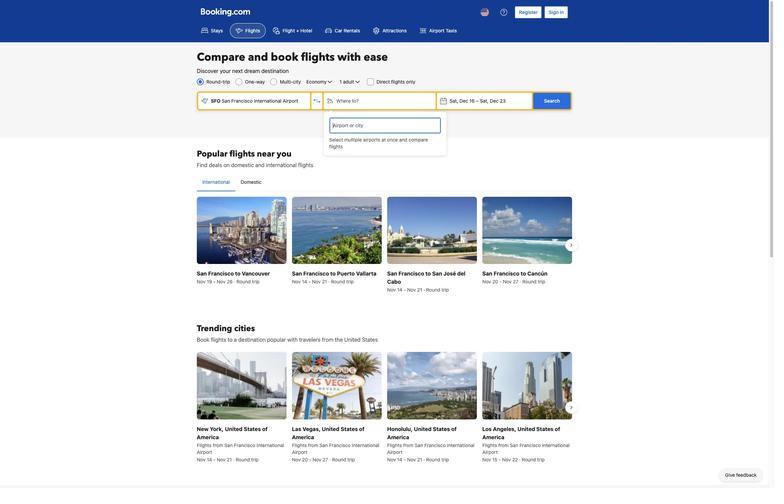 Task type: locate. For each thing, give the bounding box(es) containing it.
san francisco to vancouver image
[[197, 197, 287, 264]]

states for los angeles, united states of america
[[537, 426, 554, 433]]

2 vertical spatial and
[[256, 162, 265, 168]]

and inside select multiple airports at once and compare flights
[[400, 137, 408, 143]]

taxis
[[446, 28, 457, 33]]

once
[[387, 137, 398, 143]]

united inside the new york, united states of america flights from san francisco international airport nov 14 - nov 21 · round trip
[[225, 426, 243, 433]]

destination down 'cities'
[[239, 337, 266, 343]]

to inside san francisco to cancún nov 20 - nov 27 · round trip
[[521, 271, 527, 277]]

tab list containing international
[[197, 173, 573, 192]]

flight
[[283, 28, 295, 33]]

0 horizontal spatial dec
[[460, 98, 469, 104]]

united for los angeles, united states of america
[[518, 426, 536, 433]]

francisco inside honolulu, united states of america flights from san francisco international airport nov 14 - nov 21 · round trip
[[425, 443, 446, 449]]

from
[[322, 337, 334, 343], [213, 443, 223, 449], [308, 443, 319, 449], [404, 443, 414, 449], [499, 443, 509, 449]]

0 horizontal spatial sat,
[[450, 98, 459, 104]]

america down new
[[197, 435, 219, 441]]

· inside 'las vegas, united states of america flights from san francisco international airport nov 20 - nov 27 · round trip'
[[330, 457, 331, 463]]

- inside the san francisco to vancouver nov 19 - nov 26 · round trip
[[214, 279, 216, 285]]

car rentals
[[335, 28, 360, 33]]

- inside san francisco to san josé del cabo nov 14 - nov 21 · round trip
[[404, 287, 406, 293]]

america down las
[[292, 435, 314, 441]]

united
[[345, 337, 361, 343], [225, 426, 243, 433], [322, 426, 340, 433], [414, 426, 432, 433], [518, 426, 536, 433]]

flights inside los angeles, united states of america flights from san francisco international airport nov 15 - nov 22 · round trip
[[483, 443, 498, 449]]

car rentals link
[[320, 23, 366, 38]]

economy
[[307, 79, 327, 85]]

1 vertical spatial region
[[192, 350, 578, 466]]

0 vertical spatial with
[[338, 50, 361, 65]]

sat, left 16
[[450, 98, 459, 104]]

to
[[235, 271, 241, 277], [331, 271, 336, 277], [426, 271, 431, 277], [521, 271, 527, 277], [228, 337, 233, 343]]

19
[[207, 279, 212, 285]]

search
[[545, 98, 560, 104]]

stays
[[211, 28, 223, 33]]

1 vertical spatial 20
[[302, 457, 308, 463]]

0 vertical spatial 20
[[493, 279, 499, 285]]

flight + hotel
[[283, 28, 312, 33]]

states for las vegas, united states of america
[[341, 426, 358, 433]]

3 of from the left
[[452, 426, 457, 433]]

from inside 'las vegas, united states of america flights from san francisco international airport nov 20 - nov 27 · round trip'
[[308, 443, 319, 449]]

and right once
[[400, 137, 408, 143]]

16
[[470, 98, 475, 104]]

flights down select at top
[[330, 144, 343, 150]]

francisco inside the san francisco to vancouver nov 19 - nov 26 · round trip
[[208, 271, 234, 277]]

with right popular
[[288, 337, 298, 343]]

flights inside select multiple airports at once and compare flights
[[330, 144, 343, 150]]

flights
[[246, 28, 260, 33], [197, 443, 212, 449], [292, 443, 307, 449], [388, 443, 402, 449], [483, 443, 498, 449]]

2 of from the left
[[360, 426, 365, 433]]

dec
[[460, 98, 469, 104], [490, 98, 499, 104]]

airport down new
[[197, 450, 212, 455]]

honolulu, united states of america flights from san francisco international airport nov 14 - nov 21 · round trip
[[388, 426, 475, 463]]

23
[[500, 98, 506, 104]]

from inside 'trending cities book flights to a destination popular with travelers from the united states'
[[322, 337, 334, 343]]

1 vertical spatial with
[[288, 337, 298, 343]]

car
[[335, 28, 343, 33]]

0 horizontal spatial 27
[[323, 457, 328, 463]]

1 horizontal spatial 20
[[493, 279, 499, 285]]

airport down multi-city
[[283, 98, 298, 104]]

1 region from the top
[[192, 194, 578, 297]]

1 horizontal spatial with
[[338, 50, 361, 65]]

nov
[[197, 279, 206, 285], [217, 279, 226, 285], [292, 279, 301, 285], [312, 279, 321, 285], [483, 279, 492, 285], [503, 279, 512, 285], [388, 287, 396, 293], [408, 287, 416, 293], [197, 457, 206, 463], [217, 457, 226, 463], [292, 457, 301, 463], [313, 457, 322, 463], [388, 457, 396, 463], [408, 457, 416, 463], [483, 457, 492, 463], [503, 457, 511, 463]]

0 vertical spatial region
[[192, 194, 578, 297]]

1 horizontal spatial sat,
[[480, 98, 489, 104]]

airport inside 'las vegas, united states of america flights from san francisco international airport nov 20 - nov 27 · round trip'
[[292, 450, 308, 455]]

from down honolulu,
[[404, 443, 414, 449]]

of inside 'las vegas, united states of america flights from san francisco international airport nov 20 - nov 27 · round trip'
[[360, 426, 365, 433]]

international inside the new york, united states of america flights from san francisco international airport nov 14 - nov 21 · round trip
[[257, 443, 284, 449]]

honolulu, united states of america image
[[388, 353, 477, 420]]

1 of from the left
[[262, 426, 268, 433]]

flights inside honolulu, united states of america flights from san francisco international airport nov 14 - nov 21 · round trip
[[388, 443, 402, 449]]

2 region from the top
[[192, 350, 578, 466]]

0 vertical spatial and
[[248, 50, 268, 65]]

to inside the san francisco to vancouver nov 19 - nov 26 · round trip
[[235, 271, 241, 277]]

san
[[222, 98, 230, 104], [197, 271, 207, 277], [292, 271, 302, 277], [388, 271, 398, 277], [433, 271, 443, 277], [483, 271, 493, 277], [225, 443, 233, 449], [320, 443, 328, 449], [415, 443, 423, 449], [510, 443, 519, 449]]

· inside los angeles, united states of america flights from san francisco international airport nov 15 - nov 22 · round trip
[[520, 457, 521, 463]]

trip inside the san francisco to vancouver nov 19 - nov 26 · round trip
[[252, 279, 260, 285]]

popular
[[197, 149, 228, 160]]

round inside san francisco to san josé del cabo nov 14 - nov 21 · round trip
[[427, 287, 441, 293]]

2 sat, from the left
[[480, 98, 489, 104]]

to left puerto
[[331, 271, 336, 277]]

search button
[[534, 93, 571, 109]]

united inside 'las vegas, united states of america flights from san francisco international airport nov 20 - nov 27 · round trip'
[[322, 426, 340, 433]]

domestic
[[241, 179, 262, 185]]

flights for las vegas, united states of america
[[292, 443, 307, 449]]

to left vancouver
[[235, 271, 241, 277]]

flights up the domestic
[[230, 149, 255, 160]]

from inside the new york, united states of america flights from san francisco international airport nov 14 - nov 21 · round trip
[[213, 443, 223, 449]]

at
[[382, 137, 386, 143]]

states inside honolulu, united states of america flights from san francisco international airport nov 14 - nov 21 · round trip
[[433, 426, 450, 433]]

del
[[458, 271, 466, 277]]

4 of from the left
[[555, 426, 561, 433]]

14
[[302, 279, 308, 285], [398, 287, 403, 293], [207, 457, 212, 463], [398, 457, 403, 463]]

united inside los angeles, united states of america flights from san francisco international airport nov 15 - nov 22 · round trip
[[518, 426, 536, 433]]

airport up 15
[[483, 450, 498, 455]]

0 horizontal spatial 20
[[302, 457, 308, 463]]

to left "a"
[[228, 337, 233, 343]]

2 dec from the left
[[490, 98, 499, 104]]

united right honolulu,
[[414, 426, 432, 433]]

trending cities book flights to a destination popular with travelers from the united states
[[197, 323, 378, 343]]

with
[[338, 50, 361, 65], [288, 337, 298, 343]]

airport
[[430, 28, 445, 33], [283, 98, 298, 104], [197, 450, 212, 455], [292, 450, 308, 455], [388, 450, 403, 455], [483, 450, 498, 455]]

1 america from the left
[[197, 435, 219, 441]]

international inside los angeles, united states of america flights from san francisco international airport nov 15 - nov 22 · round trip
[[543, 443, 570, 449]]

vancouver
[[242, 271, 270, 277]]

los angeles, united states of america flights from san francisco international airport nov 15 - nov 22 · round trip
[[483, 426, 570, 463]]

trip inside the new york, united states of america flights from san francisco international airport nov 14 - nov 21 · round trip
[[251, 457, 259, 463]]

america down honolulu,
[[388, 435, 410, 441]]

states inside 'las vegas, united states of america flights from san francisco international airport nov 20 - nov 27 · round trip'
[[341, 426, 358, 433]]

las vegas, united states of america flights from san francisco international airport nov 20 - nov 27 · round trip
[[292, 426, 380, 463]]

america inside honolulu, united states of america flights from san francisco international airport nov 14 - nov 21 · round trip
[[388, 435, 410, 441]]

ease
[[364, 50, 388, 65]]

21 inside san francisco to san josé del cabo nov 14 - nov 21 · round trip
[[418, 287, 423, 293]]

1 horizontal spatial 27
[[513, 279, 519, 285]]

las
[[292, 426, 302, 433]]

with up the adult
[[338, 50, 361, 65]]

united for las vegas, united states of america
[[322, 426, 340, 433]]

+
[[296, 28, 299, 33]]

domestic
[[231, 162, 254, 168]]

rentals
[[344, 28, 360, 33]]

to inside 'trending cities book flights to a destination popular with travelers from the united states'
[[228, 337, 233, 343]]

airport inside the new york, united states of america flights from san francisco international airport nov 14 - nov 21 · round trip
[[197, 450, 212, 455]]

0 vertical spatial destination
[[262, 68, 289, 74]]

dec left 23 at right top
[[490, 98, 499, 104]]

round
[[237, 279, 251, 285], [331, 279, 345, 285], [523, 279, 537, 285], [427, 287, 441, 293], [236, 457, 250, 463], [332, 457, 347, 463], [427, 457, 441, 463], [522, 457, 537, 463]]

1 vertical spatial destination
[[239, 337, 266, 343]]

trending
[[197, 323, 232, 335]]

from inside los angeles, united states of america flights from san francisco international airport nov 15 - nov 22 · round trip
[[499, 443, 509, 449]]

20
[[493, 279, 499, 285], [302, 457, 308, 463]]

airport down honolulu,
[[388, 450, 403, 455]]

flights inside 'las vegas, united states of america flights from san francisco international airport nov 20 - nov 27 · round trip'
[[292, 443, 307, 449]]

francisco inside 'las vegas, united states of america flights from san francisco international airport nov 20 - nov 27 · round trip'
[[329, 443, 351, 449]]

2 america from the left
[[292, 435, 314, 441]]

airport inside honolulu, united states of america flights from san francisco international airport nov 14 - nov 21 · round trip
[[388, 450, 403, 455]]

4 america from the left
[[483, 435, 505, 441]]

from down angeles, on the bottom right
[[499, 443, 509, 449]]

to inside san francisco to san josé del cabo nov 14 - nov 21 · round trip
[[426, 271, 431, 277]]

america inside the new york, united states of america flights from san francisco international airport nov 14 - nov 21 · round trip
[[197, 435, 219, 441]]

from down york,
[[213, 443, 223, 449]]

round inside los angeles, united states of america flights from san francisco international airport nov 15 - nov 22 · round trip
[[522, 457, 537, 463]]

- inside honolulu, united states of america flights from san francisco international airport nov 14 - nov 21 · round trip
[[404, 457, 406, 463]]

flights down trending
[[211, 337, 226, 343]]

from for las vegas, united states of america
[[308, 443, 319, 449]]

of for los angeles, united states of america
[[555, 426, 561, 433]]

states inside the new york, united states of america flights from san francisco international airport nov 14 - nov 21 · round trip
[[244, 426, 261, 433]]

tab list
[[197, 173, 573, 192]]

3 america from the left
[[388, 435, 410, 441]]

dec left 16
[[460, 98, 469, 104]]

states
[[362, 337, 378, 343], [244, 426, 261, 433], [341, 426, 358, 433], [433, 426, 450, 433], [537, 426, 554, 433]]

united right angeles, on the bottom right
[[518, 426, 536, 433]]

flights inside the new york, united states of america flights from san francisco international airport nov 14 - nov 21 · round trip
[[197, 443, 212, 449]]

compare
[[409, 137, 428, 143]]

states inside los angeles, united states of america flights from san francisco international airport nov 15 - nov 22 · round trip
[[537, 426, 554, 433]]

1 vertical spatial 27
[[323, 457, 328, 463]]

airport inside los angeles, united states of america flights from san francisco international airport nov 15 - nov 22 · round trip
[[483, 450, 498, 455]]

21
[[322, 279, 327, 285], [418, 287, 423, 293], [227, 457, 232, 463], [418, 457, 423, 463]]

and down near at the top left of page
[[256, 162, 265, 168]]

14 inside san francisco to san josé del cabo nov 14 - nov 21 · round trip
[[398, 287, 403, 293]]

airport down las
[[292, 450, 308, 455]]

america for los
[[483, 435, 505, 441]]

to left josé at bottom right
[[426, 271, 431, 277]]

with inside compare and book flights with ease discover your next dream destination
[[338, 50, 361, 65]]

1 vertical spatial and
[[400, 137, 408, 143]]

cancún
[[528, 271, 548, 277]]

america inside los angeles, united states of america flights from san francisco international airport nov 15 - nov 22 · round trip
[[483, 435, 505, 441]]

give
[[726, 473, 736, 478]]

united right york,
[[225, 426, 243, 433]]

international
[[266, 162, 297, 168]]

of for las vegas, united states of america
[[360, 426, 365, 433]]

airport left "taxis"
[[430, 28, 445, 33]]

flights inside 'trending cities book flights to a destination popular with travelers from the united states'
[[211, 337, 226, 343]]

booking.com logo image
[[201, 8, 250, 16], [201, 8, 250, 16]]

region
[[192, 194, 578, 297], [192, 350, 578, 466]]

sat, dec 16 – sat, dec 23
[[450, 98, 506, 104]]

from down vegas, at the left of page
[[308, 443, 319, 449]]

america
[[197, 435, 219, 441], [292, 435, 314, 441], [388, 435, 410, 441], [483, 435, 505, 441]]

america down los
[[483, 435, 505, 441]]

flights
[[301, 50, 335, 65], [392, 79, 405, 85], [330, 144, 343, 150], [230, 149, 255, 160], [298, 162, 314, 168], [211, 337, 226, 343]]

14 inside honolulu, united states of america flights from san francisco international airport nov 14 - nov 21 · round trip
[[398, 457, 403, 463]]

united right the
[[345, 337, 361, 343]]

international inside honolulu, united states of america flights from san francisco international airport nov 14 - nov 21 · round trip
[[447, 443, 475, 449]]

- inside los angeles, united states of america flights from san francisco international airport nov 15 - nov 22 · round trip
[[499, 457, 501, 463]]

of inside honolulu, united states of america flights from san francisco international airport nov 14 - nov 21 · round trip
[[452, 426, 457, 433]]

destination up the multi-
[[262, 68, 289, 74]]

21 inside honolulu, united states of america flights from san francisco international airport nov 14 - nov 21 · round trip
[[418, 457, 423, 463]]

to left cancún
[[521, 271, 527, 277]]

trip inside san francisco to cancún nov 20 - nov 27 · round trip
[[538, 279, 546, 285]]

and up dream
[[248, 50, 268, 65]]

francisco inside san francisco to san josé del cabo nov 14 - nov 21 · round trip
[[399, 271, 425, 277]]

vegas,
[[303, 426, 321, 433]]

0 horizontal spatial with
[[288, 337, 298, 343]]

francisco inside san francisco to puerto vallarta nov 14 - nov 21 · round trip
[[304, 271, 329, 277]]

sign in
[[549, 9, 564, 15]]

from left the
[[322, 337, 334, 343]]

destination inside compare and book flights with ease discover your next dream destination
[[262, 68, 289, 74]]

new york, united states of america image
[[197, 353, 287, 420]]

· inside san francisco to cancún nov 20 - nov 27 · round trip
[[520, 279, 522, 285]]

of inside los angeles, united states of america flights from san francisco international airport nov 15 - nov 22 · round trip
[[555, 426, 561, 433]]

sat, right – on the top right of page
[[480, 98, 489, 104]]

popular flights near you find deals on domestic and international flights
[[197, 149, 314, 168]]

flights for new york, united states of america
[[197, 443, 212, 449]]

27
[[513, 279, 519, 285], [323, 457, 328, 463]]

one-
[[245, 79, 257, 85]]

to for san
[[426, 271, 431, 277]]

1 horizontal spatial dec
[[490, 98, 499, 104]]

give feedback button
[[720, 470, 763, 482]]

20 inside san francisco to cancún nov 20 - nov 27 · round trip
[[493, 279, 499, 285]]

francisco
[[232, 98, 253, 104], [208, 271, 234, 277], [304, 271, 329, 277], [399, 271, 425, 277], [494, 271, 520, 277], [234, 443, 256, 449], [329, 443, 351, 449], [425, 443, 446, 449], [520, 443, 541, 449]]

round-
[[207, 79, 223, 85]]

destination
[[262, 68, 289, 74], [239, 337, 266, 343]]

trip inside san francisco to san josé del cabo nov 14 - nov 21 · round trip
[[442, 287, 449, 293]]

round inside honolulu, united states of america flights from san francisco international airport nov 14 - nov 21 · round trip
[[427, 457, 441, 463]]

flights up economy
[[301, 50, 335, 65]]

united right vegas, at the left of page
[[322, 426, 340, 433]]

1 adult button
[[339, 78, 362, 86]]

travelers
[[299, 337, 321, 343]]

0 vertical spatial 27
[[513, 279, 519, 285]]



Task type: describe. For each thing, give the bounding box(es) containing it.
from for los angeles, united states of america
[[499, 443, 509, 449]]

san inside los angeles, united states of america flights from san francisco international airport nov 15 - nov 22 · round trip
[[510, 443, 519, 449]]

airport taxis
[[430, 28, 457, 33]]

round inside san francisco to puerto vallarta nov 14 - nov 21 · round trip
[[331, 279, 345, 285]]

francisco inside san francisco to cancún nov 20 - nov 27 · round trip
[[494, 271, 520, 277]]

san inside honolulu, united states of america flights from san francisco international airport nov 14 - nov 21 · round trip
[[415, 443, 423, 449]]

1 sat, from the left
[[450, 98, 459, 104]]

san francisco to puerto vallarta image
[[292, 197, 382, 264]]

to for vancouver
[[235, 271, 241, 277]]

from for new york, united states of america
[[213, 443, 223, 449]]

only
[[407, 79, 416, 85]]

round-trip
[[207, 79, 230, 85]]

discover
[[197, 68, 219, 74]]

14 inside the new york, united states of america flights from san francisco international airport nov 14 - nov 21 · round trip
[[207, 457, 212, 463]]

round inside 'las vegas, united states of america flights from san francisco international airport nov 20 - nov 27 · round trip'
[[332, 457, 347, 463]]

cities
[[234, 323, 255, 335]]

san francisco to san josé del cabo nov 14 - nov 21 · round trip
[[388, 271, 466, 293]]

city
[[293, 79, 301, 85]]

and inside popular flights near you find deals on domestic and international flights
[[256, 162, 265, 168]]

francisco inside los angeles, united states of america flights from san francisco international airport nov 15 - nov 22 · round trip
[[520, 443, 541, 449]]

· inside the new york, united states of america flights from san francisco international airport nov 14 - nov 21 · round trip
[[233, 457, 235, 463]]

san inside the san francisco to vancouver nov 19 - nov 26 · round trip
[[197, 271, 207, 277]]

- inside san francisco to puerto vallarta nov 14 - nov 21 · round trip
[[309, 279, 311, 285]]

in
[[560, 9, 564, 15]]

josé
[[444, 271, 456, 277]]

compare
[[197, 50, 246, 65]]

flights link
[[230, 23, 266, 38]]

21 inside san francisco to puerto vallarta nov 14 - nov 21 · round trip
[[322, 279, 327, 285]]

1 dec from the left
[[460, 98, 469, 104]]

flights right international
[[298, 162, 314, 168]]

popular
[[267, 337, 286, 343]]

san francisco to san josé del cabo image
[[388, 197, 477, 264]]

states for new york, united states of america
[[244, 426, 261, 433]]

trip inside san francisco to puerto vallarta nov 14 - nov 21 · round trip
[[347, 279, 354, 285]]

you
[[277, 149, 292, 160]]

international inside 'button'
[[203, 179, 230, 185]]

los angeles, united states of america image
[[483, 353, 573, 420]]

round inside san francisco to cancún nov 20 - nov 27 · round trip
[[523, 279, 537, 285]]

new york, united states of america flights from san francisco international airport nov 14 - nov 21 · round trip
[[197, 426, 284, 463]]

where to? button
[[324, 93, 436, 109]]

united for new york, united states of america
[[225, 426, 243, 433]]

way
[[257, 79, 265, 85]]

multi-
[[280, 79, 293, 85]]

round inside the san francisco to vancouver nov 19 - nov 26 · round trip
[[237, 279, 251, 285]]

stays link
[[196, 23, 229, 38]]

–
[[476, 98, 479, 104]]

flights for los angeles, united states of america
[[483, 443, 498, 449]]

airports
[[364, 137, 381, 143]]

select
[[330, 137, 343, 143]]

sign in link
[[545, 6, 569, 18]]

san inside san francisco to puerto vallarta nov 14 - nov 21 · round trip
[[292, 271, 302, 277]]

san francisco to puerto vallarta nov 14 - nov 21 · round trip
[[292, 271, 377, 285]]

multi-city
[[280, 79, 301, 85]]

united inside honolulu, united states of america flights from san francisco international airport nov 14 - nov 21 · round trip
[[414, 426, 432, 433]]

register
[[520, 9, 538, 15]]

near
[[257, 149, 275, 160]]

flights inside 'link'
[[246, 28, 260, 33]]

· inside san francisco to puerto vallarta nov 14 - nov 21 · round trip
[[329, 279, 330, 285]]

round inside the new york, united states of america flights from san francisco international airport nov 14 - nov 21 · round trip
[[236, 457, 250, 463]]

select multiple airports at once and compare flights
[[330, 137, 428, 150]]

attractions link
[[368, 23, 413, 38]]

san inside san francisco to cancún nov 20 - nov 27 · round trip
[[483, 271, 493, 277]]

san inside the new york, united states of america flights from san francisco international airport nov 14 - nov 21 · round trip
[[225, 443, 233, 449]]

one-way
[[245, 79, 265, 85]]

register link
[[515, 6, 542, 18]]

direct
[[377, 79, 390, 85]]

angeles,
[[493, 426, 517, 433]]

international button
[[197, 173, 235, 191]]

of for new york, united states of america
[[262, 426, 268, 433]]

sign
[[549, 9, 559, 15]]

las vegas, united states of america image
[[292, 353, 382, 420]]

your
[[220, 68, 231, 74]]

vallarta
[[356, 271, 377, 277]]

flights inside compare and book flights with ease discover your next dream destination
[[301, 50, 335, 65]]

- inside san francisco to cancún nov 20 - nov 27 · round trip
[[500, 279, 502, 285]]

america for las
[[292, 435, 314, 441]]

· inside honolulu, united states of america flights from san francisco international airport nov 14 - nov 21 · round trip
[[424, 457, 425, 463]]

book
[[271, 50, 299, 65]]

domestic button
[[235, 173, 267, 191]]

· inside san francisco to san josé del cabo nov 14 - nov 21 · round trip
[[424, 287, 425, 293]]

direct flights only
[[377, 79, 416, 85]]

Airport or city text field
[[333, 122, 438, 129]]

francisco inside the new york, united states of america flights from san francisco international airport nov 14 - nov 21 · round trip
[[234, 443, 256, 449]]

give feedback
[[726, 473, 757, 478]]

· inside the san francisco to vancouver nov 19 - nov 26 · round trip
[[234, 279, 236, 285]]

trip inside los angeles, united states of america flights from san francisco international airport nov 15 - nov 22 · round trip
[[538, 457, 545, 463]]

to for cancún
[[521, 271, 527, 277]]

america for new
[[197, 435, 219, 441]]

20 inside 'las vegas, united states of america flights from san francisco international airport nov 20 - nov 27 · round trip'
[[302, 457, 308, 463]]

adult
[[343, 79, 354, 85]]

trip inside honolulu, united states of america flights from san francisco international airport nov 14 - nov 21 · round trip
[[442, 457, 449, 463]]

flights left only
[[392, 79, 405, 85]]

1
[[340, 79, 342, 85]]

21 inside the new york, united states of america flights from san francisco international airport nov 14 - nov 21 · round trip
[[227, 457, 232, 463]]

- inside 'las vegas, united states of america flights from san francisco international airport nov 20 - nov 27 · round trip'
[[309, 457, 312, 463]]

san francisco to cancún image
[[483, 197, 573, 264]]

next
[[232, 68, 243, 74]]

hotel
[[301, 28, 312, 33]]

14 inside san francisco to puerto vallarta nov 14 - nov 21 · round trip
[[302, 279, 308, 285]]

where
[[337, 98, 351, 104]]

dream
[[244, 68, 260, 74]]

region containing san francisco to vancouver
[[192, 194, 578, 297]]

and inside compare and book flights with ease discover your next dream destination
[[248, 50, 268, 65]]

the
[[335, 337, 343, 343]]

27 inside 'las vegas, united states of america flights from san francisco international airport nov 20 - nov 27 · round trip'
[[323, 457, 328, 463]]

a
[[234, 337, 237, 343]]

with inside 'trending cities book flights to a destination popular with travelers from the united states'
[[288, 337, 298, 343]]

1 adult
[[340, 79, 354, 85]]

international inside 'las vegas, united states of america flights from san francisco international airport nov 20 - nov 27 · round trip'
[[352, 443, 380, 449]]

cabo
[[388, 279, 401, 285]]

york,
[[210, 426, 224, 433]]

find
[[197, 162, 208, 168]]

san inside 'las vegas, united states of america flights from san francisco international airport nov 20 - nov 27 · round trip'
[[320, 443, 328, 449]]

26
[[227, 279, 233, 285]]

book
[[197, 337, 210, 343]]

multiple
[[345, 137, 362, 143]]

san francisco to cancún nov 20 - nov 27 · round trip
[[483, 271, 548, 285]]

22
[[513, 457, 518, 463]]

states inside 'trending cities book flights to a destination popular with travelers from the united states'
[[362, 337, 378, 343]]

honolulu,
[[388, 426, 413, 433]]

region containing new york, united states of america
[[192, 350, 578, 466]]

destination inside 'trending cities book flights to a destination popular with travelers from the united states'
[[239, 337, 266, 343]]

trip inside 'las vegas, united states of america flights from san francisco international airport nov 20 - nov 27 · round trip'
[[348, 457, 355, 463]]

feedback
[[737, 473, 757, 478]]

airport taxis link
[[414, 23, 463, 38]]

new
[[197, 426, 209, 433]]

san francisco to vancouver nov 19 - nov 26 · round trip
[[197, 271, 270, 285]]

- inside the new york, united states of america flights from san francisco international airport nov 14 - nov 21 · round trip
[[214, 457, 216, 463]]

from inside honolulu, united states of america flights from san francisco international airport nov 14 - nov 21 · round trip
[[404, 443, 414, 449]]

united inside 'trending cities book flights to a destination popular with travelers from the united states'
[[345, 337, 361, 343]]

sfo
[[211, 98, 221, 104]]

27 inside san francisco to cancún nov 20 - nov 27 · round trip
[[513, 279, 519, 285]]

to for puerto
[[331, 271, 336, 277]]

sfo san francisco international airport
[[211, 98, 298, 104]]

sat, dec 16 – sat, dec 23 button
[[437, 93, 532, 109]]

los
[[483, 426, 492, 433]]



Task type: vqa. For each thing, say whether or not it's contained in the screenshot.
things for Modena
no



